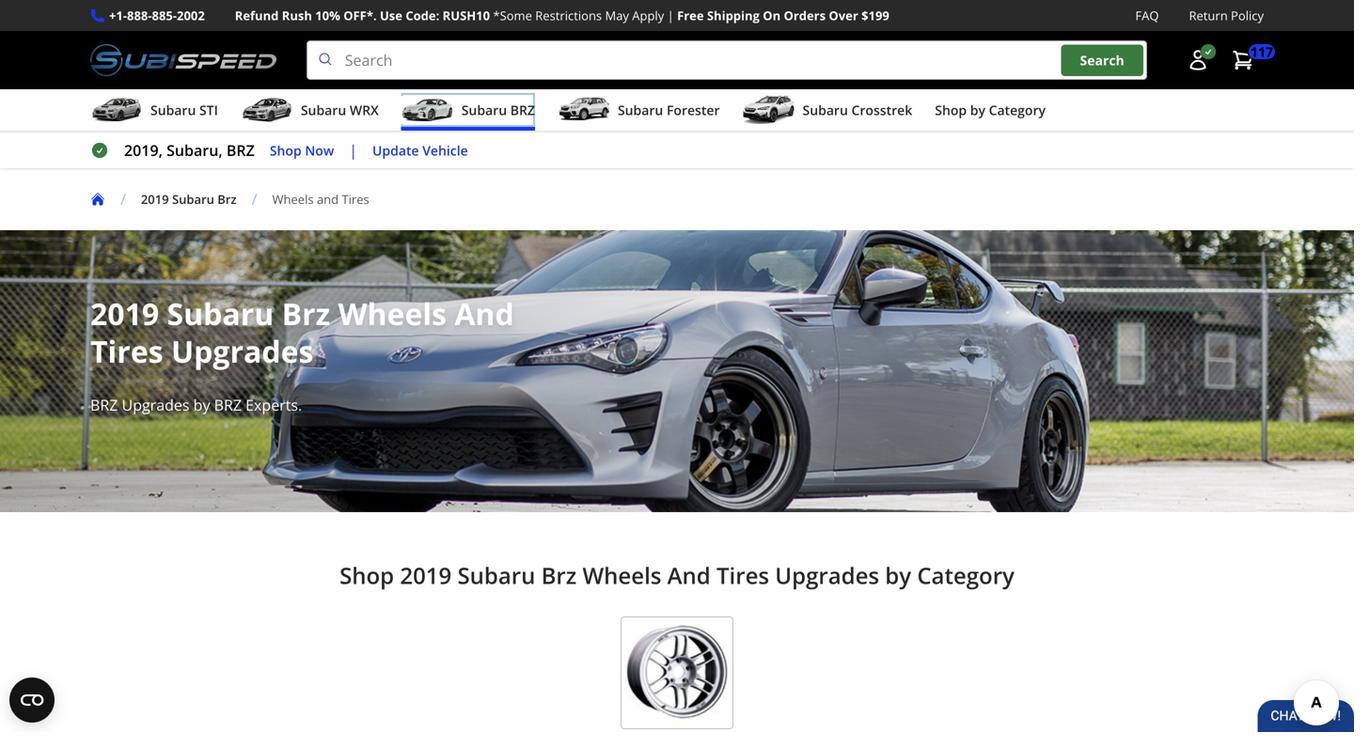 Task type: describe. For each thing, give the bounding box(es) containing it.
wheels and tires link
[[272, 191, 384, 208]]

experts.
[[246, 395, 302, 415]]

2019, subaru, brz
[[124, 140, 255, 160]]

shop 2019 subaru brz wheels and tires upgrades by category
[[340, 561, 1015, 591]]

117 button
[[1223, 41, 1275, 79]]

refund rush 10% off*. use code: rush10 *some restrictions may apply | free shipping on orders over $199
[[235, 7, 889, 24]]

subaru wrx
[[301, 101, 379, 119]]

2019,
[[124, 140, 163, 160]]

2 vertical spatial upgrades
[[775, 561, 879, 591]]

a subaru brz thumbnail image image
[[401, 96, 454, 124]]

subaru crosstrek
[[803, 101, 912, 119]]

a subaru sti thumbnail image image
[[90, 96, 143, 124]]

subaru forester
[[618, 101, 720, 119]]

10%
[[315, 7, 340, 24]]

2019 subaru brz link down 2019, subaru, brz on the top
[[141, 191, 237, 208]]

shop for shop by category
[[935, 101, 967, 119]]

2 / from the left
[[252, 189, 257, 209]]

wheels and tires
[[272, 191, 369, 208]]

0 horizontal spatial wheels
[[272, 191, 314, 208]]

+1-888-885-2002 link
[[109, 6, 205, 26]]

subaru wrx button
[[241, 93, 379, 131]]

0 vertical spatial tires
[[342, 191, 369, 208]]

upgrades inside 2019 subaru brz wheels and tires upgrades
[[171, 331, 314, 372]]

shop by category button
[[935, 93, 1046, 131]]

wheels inside 2019 subaru brz wheels and tires upgrades
[[338, 294, 447, 334]]

wrx
[[350, 101, 379, 119]]

1 / from the left
[[120, 189, 126, 209]]

tires inside 2019 subaru brz wheels and tires upgrades
[[90, 331, 163, 372]]

brz upgrades by brz experts.
[[90, 395, 306, 415]]

2013 subaru brz mods and styling upgrades image
[[0, 231, 1354, 513]]

subaru inside 2019 subaru brz wheels and tires upgrades
[[167, 294, 274, 334]]

open widget image
[[9, 678, 55, 723]]

2 horizontal spatial brz
[[541, 561, 577, 591]]

over
[[829, 7, 858, 24]]

1 horizontal spatial |
[[667, 7, 674, 24]]

1 vertical spatial upgrades
[[122, 395, 189, 415]]

2 vertical spatial tires
[[717, 561, 769, 591]]

by inside "dropdown button"
[[970, 101, 985, 119]]

+1-888-885-2002
[[109, 7, 205, 24]]

888-
[[127, 7, 152, 24]]

2019 subaru brz
[[141, 191, 237, 208]]

button image
[[1187, 49, 1209, 72]]

crosstrek
[[852, 101, 912, 119]]

rush
[[282, 7, 312, 24]]

subaru brz
[[461, 101, 535, 119]]

and
[[317, 191, 339, 208]]

return policy link
[[1189, 6, 1264, 26]]

subaru sti button
[[90, 93, 218, 131]]

subispeed logo image
[[90, 41, 276, 80]]

subaru brz button
[[401, 93, 535, 131]]

subaru,
[[167, 140, 223, 160]]

shipping
[[707, 7, 760, 24]]

on
[[763, 7, 781, 24]]

subaru sti
[[150, 101, 218, 119]]

shop now
[[270, 141, 334, 159]]

rush10
[[443, 7, 490, 24]]



Task type: locate. For each thing, give the bounding box(es) containing it.
2019 for 2019 subaru brz
[[141, 191, 169, 208]]

upgrades
[[171, 331, 314, 372], [122, 395, 189, 415], [775, 561, 879, 591]]

free
[[677, 7, 704, 24]]

2 horizontal spatial tires
[[717, 561, 769, 591]]

0 vertical spatial wheels
[[272, 191, 314, 208]]

0 horizontal spatial tires
[[90, 331, 163, 372]]

1 horizontal spatial /
[[252, 189, 257, 209]]

+1-
[[109, 7, 127, 24]]

0 vertical spatial upgrades
[[171, 331, 314, 372]]

search
[[1080, 51, 1124, 69]]

1 vertical spatial shop
[[270, 141, 302, 159]]

category inside the shop by category "dropdown button"
[[989, 101, 1046, 119]]

1 vertical spatial category
[[917, 561, 1015, 591]]

now
[[305, 141, 334, 159]]

0 vertical spatial |
[[667, 7, 674, 24]]

brz for 2019 subaru brz
[[217, 191, 237, 208]]

0 vertical spatial brz
[[217, 191, 237, 208]]

search button
[[1061, 45, 1143, 76]]

shop now link
[[270, 140, 334, 161]]

subaru inside dropdown button
[[803, 101, 848, 119]]

wheels and accessories image image
[[621, 617, 734, 730]]

0 vertical spatial by
[[970, 101, 985, 119]]

2019 subaru brz wheels and tires upgrades
[[90, 294, 514, 372]]

2 horizontal spatial by
[[970, 101, 985, 119]]

2 vertical spatial by
[[885, 561, 911, 591]]

1 vertical spatial tires
[[90, 331, 163, 372]]

faq link
[[1135, 6, 1159, 26]]

0 vertical spatial 2019
[[141, 191, 169, 208]]

|
[[667, 7, 674, 24], [349, 140, 357, 160]]

0 horizontal spatial by
[[193, 395, 210, 415]]

use
[[380, 7, 402, 24]]

brz for 2019 subaru brz wheels and tires upgrades
[[282, 294, 330, 334]]

code:
[[406, 7, 439, 24]]

shop
[[935, 101, 967, 119], [270, 141, 302, 159], [340, 561, 394, 591]]

shop for shop now
[[270, 141, 302, 159]]

1 horizontal spatial brz
[[282, 294, 330, 334]]

2 vertical spatial shop
[[340, 561, 394, 591]]

brz
[[510, 101, 535, 119], [227, 140, 255, 160], [90, 395, 118, 415], [214, 395, 242, 415]]

1 vertical spatial brz
[[282, 294, 330, 334]]

subaru forester button
[[558, 93, 720, 131]]

0 horizontal spatial shop
[[270, 141, 302, 159]]

vehicle
[[422, 141, 468, 159]]

sti
[[199, 101, 218, 119]]

and
[[455, 294, 514, 334], [667, 561, 711, 591]]

restrictions
[[535, 7, 602, 24]]

1 vertical spatial 2019
[[90, 294, 159, 334]]

wheels
[[272, 191, 314, 208], [338, 294, 447, 334], [583, 561, 662, 591]]

2019
[[141, 191, 169, 208], [90, 294, 159, 334], [400, 561, 452, 591]]

2 horizontal spatial shop
[[935, 101, 967, 119]]

by
[[970, 101, 985, 119], [193, 395, 210, 415], [885, 561, 911, 591]]

1 horizontal spatial and
[[667, 561, 711, 591]]

*some
[[493, 7, 532, 24]]

0 horizontal spatial and
[[455, 294, 514, 334]]

1 vertical spatial by
[[193, 395, 210, 415]]

/ right "home" image
[[120, 189, 126, 209]]

2 vertical spatial brz
[[541, 561, 577, 591]]

1 vertical spatial |
[[349, 140, 357, 160]]

/ right '2019 subaru brz'
[[252, 189, 257, 209]]

0 vertical spatial and
[[455, 294, 514, 334]]

may
[[605, 7, 629, 24]]

a subaru wrx thumbnail image image
[[241, 96, 293, 124]]

885-
[[152, 7, 177, 24]]

2 vertical spatial wheels
[[583, 561, 662, 591]]

2019 subaru brz link down subaru,
[[141, 191, 252, 208]]

0 vertical spatial category
[[989, 101, 1046, 119]]

1 vertical spatial wheels
[[338, 294, 447, 334]]

shop inside "dropdown button"
[[935, 101, 967, 119]]

1 horizontal spatial shop
[[340, 561, 394, 591]]

0 horizontal spatial |
[[349, 140, 357, 160]]

/
[[120, 189, 126, 209], [252, 189, 257, 209]]

| right now
[[349, 140, 357, 160]]

update vehicle button
[[372, 140, 468, 161]]

2 vertical spatial 2019
[[400, 561, 452, 591]]

return
[[1189, 7, 1228, 24]]

a subaru crosstrek thumbnail image image
[[742, 96, 795, 124]]

2019 subaru brz link
[[141, 191, 252, 208], [141, 191, 237, 208]]

1 vertical spatial and
[[667, 561, 711, 591]]

refund
[[235, 7, 279, 24]]

2019 for 2019 subaru brz wheels and tires upgrades
[[90, 294, 159, 334]]

| left "free"
[[667, 7, 674, 24]]

tires
[[342, 191, 369, 208], [90, 331, 163, 372], [717, 561, 769, 591]]

brz inside 2019 subaru brz wheels and tires upgrades
[[282, 294, 330, 334]]

0 horizontal spatial brz
[[217, 191, 237, 208]]

update
[[372, 141, 419, 159]]

subaru
[[150, 101, 196, 119], [301, 101, 346, 119], [461, 101, 507, 119], [618, 101, 663, 119], [803, 101, 848, 119], [172, 191, 214, 208], [167, 294, 274, 334], [457, 561, 535, 591]]

forester
[[667, 101, 720, 119]]

0 vertical spatial shop
[[935, 101, 967, 119]]

shop by category
[[935, 101, 1046, 119]]

1 horizontal spatial tires
[[342, 191, 369, 208]]

return policy
[[1189, 7, 1264, 24]]

$199
[[862, 7, 889, 24]]

1 horizontal spatial wheels
[[338, 294, 447, 334]]

faq
[[1135, 7, 1159, 24]]

orders
[[784, 7, 826, 24]]

shop for shop 2019 subaru brz wheels and tires upgrades by category
[[340, 561, 394, 591]]

2019 inside 2019 subaru brz wheels and tires upgrades
[[90, 294, 159, 334]]

0 horizontal spatial /
[[120, 189, 126, 209]]

and inside 2019 subaru brz wheels and tires upgrades
[[455, 294, 514, 334]]

2002
[[177, 7, 205, 24]]

1 horizontal spatial by
[[885, 561, 911, 591]]

search input field
[[306, 41, 1147, 80]]

117
[[1251, 43, 1273, 61]]

a subaru forester thumbnail image image
[[558, 96, 610, 124]]

apply
[[632, 7, 664, 24]]

2 horizontal spatial wheels
[[583, 561, 662, 591]]

subaru crosstrek button
[[742, 93, 912, 131]]

brz
[[217, 191, 237, 208], [282, 294, 330, 334], [541, 561, 577, 591]]

update vehicle
[[372, 141, 468, 159]]

brz inside "dropdown button"
[[510, 101, 535, 119]]

home image
[[90, 192, 105, 207]]

category
[[989, 101, 1046, 119], [917, 561, 1015, 591]]

policy
[[1231, 7, 1264, 24]]

off*.
[[343, 7, 377, 24]]



Task type: vqa. For each thing, say whether or not it's contained in the screenshot.
THE A SUBARU BRZ THUMBNAIL IMAGE
yes



